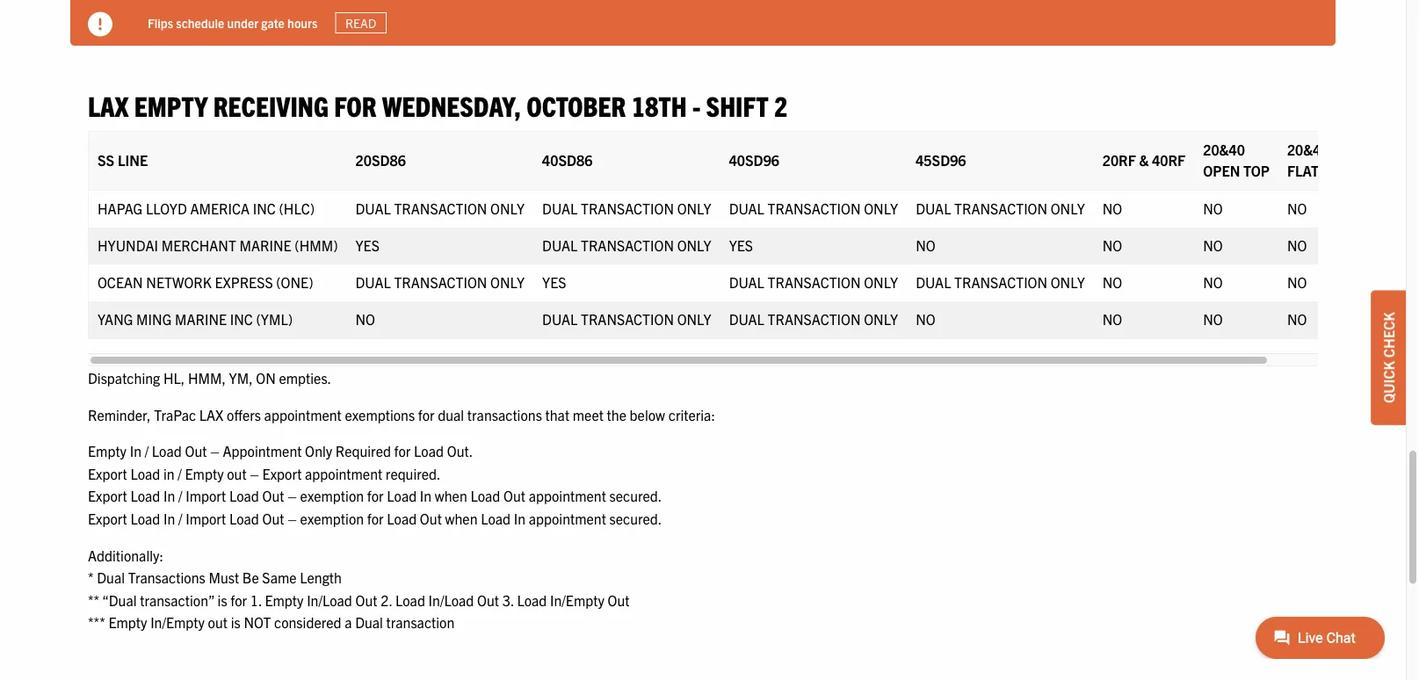 Task type: describe. For each thing, give the bounding box(es) containing it.
20rf & 40rf
[[1103, 152, 1186, 169]]

top
[[1244, 162, 1270, 180]]

lax empty receiving           for wednesday, october 18th              - shift 2
[[88, 88, 788, 122]]

quick check link
[[1371, 290, 1406, 425]]

ym,
[[229, 369, 253, 387]]

0 vertical spatial when
[[435, 487, 467, 505]]

solid image
[[88, 12, 112, 36]]

0 vertical spatial lax
[[88, 88, 129, 122]]

express
[[215, 274, 273, 292]]

out inside additionally: * dual transactions must be same length ** "dual transaction" is for 1. empty in/load out 2. load in/load out 3. load in/empty out *** empty in/empty out is not considered a dual transaction
[[208, 614, 228, 631]]

required
[[336, 442, 391, 460]]

ss
[[98, 152, 114, 169]]

&
[[1139, 152, 1149, 169]]

dual
[[438, 406, 464, 423]]

marine for inc
[[175, 311, 227, 328]]

2 vertical spatial dual
[[355, 614, 383, 631]]

20&40 for flat
[[1287, 141, 1329, 159]]

reminder,
[[88, 406, 151, 423]]

1 a from the top
[[345, 17, 352, 34]]

3.
[[502, 591, 514, 609]]

transaction"
[[140, 591, 214, 609]]

america
[[190, 200, 250, 218]]

hyundai
[[98, 237, 158, 255]]

rack
[[1322, 162, 1359, 180]]

1 exemption from the top
[[300, 487, 364, 505]]

inc for (hlc)
[[253, 200, 276, 218]]

2 vertical spatial in/empty
[[150, 614, 205, 631]]

2 horizontal spatial yes
[[729, 237, 753, 255]]

1 *** from the top
[[88, 17, 105, 34]]

20&40 flat rack
[[1287, 141, 1359, 180]]

meet
[[573, 406, 604, 423]]

2 secured. from the top
[[610, 510, 662, 527]]

empty down "dual
[[108, 614, 147, 631]]

criteria:
[[669, 406, 715, 423]]

empties.
[[279, 369, 331, 387]]

quick check
[[1380, 312, 1397, 403]]

1 vertical spatial lax
[[199, 406, 224, 423]]

1 vertical spatial dual
[[97, 569, 125, 586]]

lloyd
[[146, 200, 187, 218]]

45sd96
[[916, 152, 966, 169]]

flips
[[148, 15, 173, 30]]

20rf
[[1103, 152, 1136, 169]]

40sd96
[[729, 152, 780, 169]]

not inside additionally: * dual transactions must be same length ** "dual transaction" is for 1. empty in/load out 2. load in/load out 3. load in/empty out *** empty in/empty out is not considered a dual transaction
[[244, 614, 271, 631]]

gate
[[261, 15, 285, 30]]

ocean network express (one)
[[98, 274, 313, 292]]

20&40 open top
[[1203, 141, 1270, 180]]

quick
[[1380, 361, 1397, 403]]

2 import from the top
[[186, 510, 226, 527]]

wednesday,
[[382, 88, 521, 122]]

hours
[[287, 15, 318, 30]]

1 import from the top
[[186, 487, 226, 505]]

-
[[692, 88, 701, 122]]

/ down the reminder,
[[145, 442, 149, 460]]

october
[[527, 88, 626, 122]]

transactions
[[467, 406, 542, 423]]

out.
[[447, 442, 473, 460]]

20sd86
[[356, 152, 406, 169]]

*** empty in/empty out is not considered a dual transaction
[[88, 17, 455, 34]]

dispatching hl, hmm, ym, on empties.
[[88, 369, 331, 387]]

marine for (hmm)
[[240, 237, 291, 255]]

below
[[630, 406, 665, 423]]

empty
[[134, 88, 208, 122]]

40rf
[[1152, 152, 1186, 169]]

1 vertical spatial in/empty
[[550, 591, 605, 609]]

0 vertical spatial is
[[231, 17, 241, 34]]

0 vertical spatial in/empty
[[150, 17, 205, 34]]

empty in / load out – appointment only required for load out. export load in / empty out – export appointment required. export load in / import load out – exemption for load in when load out appointment secured. export load in / import load out – exemption for load out when load in appointment secured.
[[88, 442, 662, 527]]

ocean
[[98, 274, 143, 292]]

1 transaction from the top
[[386, 17, 455, 34]]

2.
[[381, 591, 392, 609]]

hmm,
[[188, 369, 226, 387]]

hl,
[[163, 369, 185, 387]]

the
[[607, 406, 627, 423]]

(hmm)
[[295, 237, 338, 255]]

empty left flips
[[108, 17, 147, 34]]

reminder, trapac lax offers appointment exemptions for dual transactions that meet the below criteria:
[[88, 406, 715, 423]]

only
[[305, 442, 332, 460]]

on
[[256, 369, 276, 387]]

trapac
[[154, 406, 196, 423]]

2 vertical spatial is
[[231, 614, 241, 631]]



Task type: vqa. For each thing, say whether or not it's contained in the screenshot.
"Someone"
no



Task type: locate. For each thing, give the bounding box(es) containing it.
read link
[[335, 12, 387, 34]]

***
[[88, 17, 105, 34], [88, 614, 105, 631]]

dual right *
[[97, 569, 125, 586]]

1 vertical spatial import
[[186, 510, 226, 527]]

only
[[490, 200, 525, 218], [677, 200, 712, 218], [864, 200, 898, 218], [1051, 200, 1085, 218], [677, 237, 712, 255], [490, 274, 525, 292], [864, 274, 898, 292], [1051, 274, 1085, 292], [677, 311, 712, 328], [864, 311, 898, 328]]

2 a from the top
[[345, 614, 352, 631]]

flips schedule under gate hours
[[148, 15, 318, 30]]

marine down ocean network express (one)
[[175, 311, 227, 328]]

in/load down length
[[307, 591, 352, 609]]

/ right in
[[178, 465, 182, 482]]

import up must
[[186, 510, 226, 527]]

out left gate
[[208, 17, 228, 34]]

in
[[130, 442, 141, 460], [163, 487, 175, 505], [420, 487, 432, 505], [163, 510, 175, 527], [514, 510, 526, 527]]

in/empty
[[150, 17, 205, 34], [550, 591, 605, 609], [150, 614, 205, 631]]

1 vertical spatial transaction
[[386, 614, 455, 631]]

considered down length
[[274, 614, 341, 631]]

considered inside additionally: * dual transactions must be same length ** "dual transaction" is for 1. empty in/load out 2. load in/load out 3. load in/empty out *** empty in/empty out is not considered a dual transaction
[[274, 614, 341, 631]]

transaction right "read"
[[386, 17, 455, 34]]

0 vertical spatial dual
[[355, 17, 383, 34]]

hyundai merchant marine (hmm)
[[98, 237, 338, 255]]

merchant
[[161, 237, 236, 255]]

inc left (hlc)
[[253, 200, 276, 218]]

line
[[118, 152, 148, 169]]

1 vertical spatial not
[[244, 614, 271, 631]]

2 *** from the top
[[88, 614, 105, 631]]

export
[[88, 465, 127, 482], [262, 465, 302, 482], [88, 487, 127, 505], [88, 510, 127, 527]]

1 vertical spatial inc
[[230, 311, 253, 328]]

under
[[227, 15, 258, 30]]

1 horizontal spatial 20&40
[[1287, 141, 1329, 159]]

marine up the express
[[240, 237, 291, 255]]

flat
[[1287, 162, 1319, 180]]

dual down the 2.
[[355, 614, 383, 631]]

out
[[208, 17, 228, 34], [227, 465, 247, 482], [208, 614, 228, 631]]

read
[[345, 15, 376, 31]]

2 in/load from the left
[[429, 591, 474, 609]]

1 vertical spatial considered
[[274, 614, 341, 631]]

empty down the reminder,
[[88, 442, 127, 460]]

be
[[242, 569, 259, 586]]

2 exemption from the top
[[300, 510, 364, 527]]

inc for (yml)
[[230, 311, 253, 328]]

–
[[210, 442, 220, 460], [250, 465, 259, 482], [288, 487, 297, 505], [288, 510, 297, 527]]

18th
[[632, 88, 687, 122]]

20&40 up the open
[[1203, 141, 1245, 159]]

1 horizontal spatial in/load
[[429, 591, 474, 609]]

(one)
[[276, 274, 313, 292]]

offers
[[227, 406, 261, 423]]

0 vertical spatial secured.
[[610, 487, 662, 505]]

*** down ** at the bottom
[[88, 614, 105, 631]]

not down 1.
[[244, 614, 271, 631]]

empty
[[108, 17, 147, 34], [88, 442, 127, 460], [185, 465, 224, 482], [265, 591, 304, 609], [108, 614, 147, 631]]

1 vertical spatial exemption
[[300, 510, 364, 527]]

/
[[145, 442, 149, 460], [178, 465, 182, 482], [178, 487, 182, 505], [178, 510, 182, 527]]

ming
[[136, 311, 172, 328]]

1 vertical spatial ***
[[88, 614, 105, 631]]

0 vertical spatial a
[[345, 17, 352, 34]]

0 vertical spatial exemption
[[300, 487, 364, 505]]

1 vertical spatial when
[[445, 510, 478, 527]]

2 considered from the top
[[274, 614, 341, 631]]

20&40 inside 20&40 open top
[[1203, 141, 1245, 159]]

0 vertical spatial considered
[[274, 17, 341, 34]]

1 horizontal spatial lax
[[199, 406, 224, 423]]

/ up transactions
[[178, 510, 182, 527]]

dual transaction only
[[356, 200, 525, 218], [542, 200, 712, 218], [729, 200, 898, 218], [916, 200, 1085, 218], [542, 237, 712, 255], [356, 274, 525, 292], [729, 274, 898, 292], [916, 274, 1085, 292], [542, 311, 712, 328], [729, 311, 898, 328]]

transaction down the 2.
[[386, 614, 455, 631]]

1 horizontal spatial yes
[[542, 274, 566, 292]]

transaction inside additionally: * dual transactions must be same length ** "dual transaction" is for 1. empty in/load out 2. load in/load out 3. load in/empty out *** empty in/empty out is not considered a dual transaction
[[386, 614, 455, 631]]

20&40 for open
[[1203, 141, 1245, 159]]

"dual
[[102, 591, 137, 609]]

empty down same
[[265, 591, 304, 609]]

0 horizontal spatial 20&40
[[1203, 141, 1245, 159]]

1 horizontal spatial marine
[[240, 237, 291, 255]]

1 vertical spatial out
[[227, 465, 247, 482]]

1 not from the top
[[244, 17, 271, 34]]

2 vertical spatial out
[[208, 614, 228, 631]]

(yml)
[[256, 311, 293, 328]]

dual right hours
[[355, 17, 383, 34]]

not left hours
[[244, 17, 271, 34]]

1.
[[250, 591, 262, 609]]

in/empty down transaction"
[[150, 614, 205, 631]]

required.
[[386, 465, 441, 482]]

that
[[545, 406, 570, 423]]

in/load
[[307, 591, 352, 609], [429, 591, 474, 609]]

import down appointment
[[186, 487, 226, 505]]

open
[[1203, 162, 1240, 180]]

20&40 inside 20&40 flat rack
[[1287, 141, 1329, 159]]

additionally: * dual transactions must be same length ** "dual transaction" is for 1. empty in/load out 2. load in/load out 3. load in/empty out *** empty in/empty out is not considered a dual transaction
[[88, 546, 630, 631]]

0 horizontal spatial marine
[[175, 311, 227, 328]]

a inside additionally: * dual transactions must be same length ** "dual transaction" is for 1. empty in/load out 2. load in/load out 3. load in/empty out *** empty in/empty out is not considered a dual transaction
[[345, 614, 352, 631]]

40sd86
[[542, 152, 593, 169]]

when down out.
[[445, 510, 478, 527]]

not
[[244, 17, 271, 34], [244, 614, 271, 631]]

1 20&40 from the left
[[1203, 141, 1245, 159]]

lax left offers
[[199, 406, 224, 423]]

*** left flips
[[88, 17, 105, 34]]

secured.
[[610, 487, 662, 505], [610, 510, 662, 527]]

/ down trapac
[[178, 487, 182, 505]]

0 vertical spatial out
[[208, 17, 228, 34]]

**
[[88, 591, 99, 609]]

yes
[[356, 237, 380, 255], [729, 237, 753, 255], [542, 274, 566, 292]]

a
[[345, 17, 352, 34], [345, 614, 352, 631]]

appointment
[[264, 406, 342, 423], [305, 465, 382, 482], [529, 487, 606, 505], [529, 510, 606, 527]]

1 considered from the top
[[274, 17, 341, 34]]

0 vertical spatial transaction
[[386, 17, 455, 34]]

transactions
[[128, 569, 205, 586]]

yang
[[98, 311, 133, 328]]

0 vertical spatial not
[[244, 17, 271, 34]]

2 20&40 from the left
[[1287, 141, 1329, 159]]

ss line
[[98, 152, 148, 169]]

for
[[334, 88, 377, 122]]

out inside empty in / load out – appointment only required for load out. export load in / empty out – export appointment required. export load in / import load out – exemption for load in when load out appointment secured. export load in / import load out – exemption for load out when load in appointment secured.
[[227, 465, 247, 482]]

lax up ss
[[88, 88, 129, 122]]

(hlc)
[[279, 200, 315, 218]]

import
[[186, 487, 226, 505], [186, 510, 226, 527]]

20&40 up flat
[[1287, 141, 1329, 159]]

must
[[209, 569, 239, 586]]

0 horizontal spatial lax
[[88, 88, 129, 122]]

1 vertical spatial is
[[218, 591, 227, 609]]

appointment
[[223, 442, 302, 460]]

2 transaction from the top
[[386, 614, 455, 631]]

0 vertical spatial import
[[186, 487, 226, 505]]

hapag lloyd america inc (hlc)
[[98, 200, 315, 218]]

considered left "read"
[[274, 17, 341, 34]]

for inside additionally: * dual transactions must be same length ** "dual transaction" is for 1. empty in/load out 2. load in/load out 3. load in/empty out *** empty in/empty out is not considered a dual transaction
[[230, 591, 247, 609]]

dispatching
[[88, 369, 160, 387]]

length
[[300, 569, 342, 586]]

0 horizontal spatial yes
[[356, 237, 380, 255]]

1 secured. from the top
[[610, 487, 662, 505]]

inc left (yml)
[[230, 311, 253, 328]]

20&40
[[1203, 141, 1245, 159], [1287, 141, 1329, 159]]

in/empty right 3.
[[550, 591, 605, 609]]

out down appointment
[[227, 465, 247, 482]]

empty right in
[[185, 465, 224, 482]]

in
[[163, 465, 175, 482]]

in/load left 3.
[[429, 591, 474, 609]]

0 vertical spatial inc
[[253, 200, 276, 218]]

exemptions
[[345, 406, 415, 423]]

0 horizontal spatial in/load
[[307, 591, 352, 609]]

*** inside additionally: * dual transactions must be same length ** "dual transaction" is for 1. empty in/load out 2. load in/load out 3. load in/empty out *** empty in/empty out is not considered a dual transaction
[[88, 614, 105, 631]]

exemption up length
[[300, 510, 364, 527]]

shift
[[706, 88, 769, 122]]

receiving
[[213, 88, 329, 122]]

0 vertical spatial marine
[[240, 237, 291, 255]]

transaction
[[394, 200, 487, 218], [581, 200, 674, 218], [768, 200, 861, 218], [955, 200, 1048, 218], [581, 237, 674, 255], [394, 274, 487, 292], [768, 274, 861, 292], [955, 274, 1048, 292], [581, 311, 674, 328], [768, 311, 861, 328]]

when down required.
[[435, 487, 467, 505]]

2
[[774, 88, 788, 122]]

1 in/load from the left
[[307, 591, 352, 609]]

additionally:
[[88, 546, 163, 564]]

network
[[146, 274, 212, 292]]

out
[[185, 442, 207, 460], [262, 487, 284, 505], [504, 487, 526, 505], [262, 510, 284, 527], [420, 510, 442, 527], [356, 591, 378, 609], [477, 591, 499, 609], [608, 591, 630, 609]]

when
[[435, 487, 467, 505], [445, 510, 478, 527]]

dual
[[355, 17, 383, 34], [97, 569, 125, 586], [355, 614, 383, 631]]

1 vertical spatial secured.
[[610, 510, 662, 527]]

out down must
[[208, 614, 228, 631]]

1 vertical spatial a
[[345, 614, 352, 631]]

yang ming marine inc (yml)
[[98, 311, 293, 328]]

*
[[88, 569, 94, 586]]

schedule
[[176, 15, 224, 30]]

2 not from the top
[[244, 614, 271, 631]]

dual
[[356, 200, 391, 218], [542, 200, 578, 218], [729, 200, 764, 218], [916, 200, 951, 218], [542, 237, 578, 255], [356, 274, 391, 292], [729, 274, 764, 292], [916, 274, 951, 292], [542, 311, 578, 328], [729, 311, 764, 328]]

hapag
[[98, 200, 143, 218]]

exemption down only
[[300, 487, 364, 505]]

same
[[262, 569, 297, 586]]

0 vertical spatial ***
[[88, 17, 105, 34]]

exemption
[[300, 487, 364, 505], [300, 510, 364, 527]]

1 vertical spatial marine
[[175, 311, 227, 328]]

in/empty left under
[[150, 17, 205, 34]]

transaction
[[386, 17, 455, 34], [386, 614, 455, 631]]

check
[[1380, 312, 1397, 358]]



